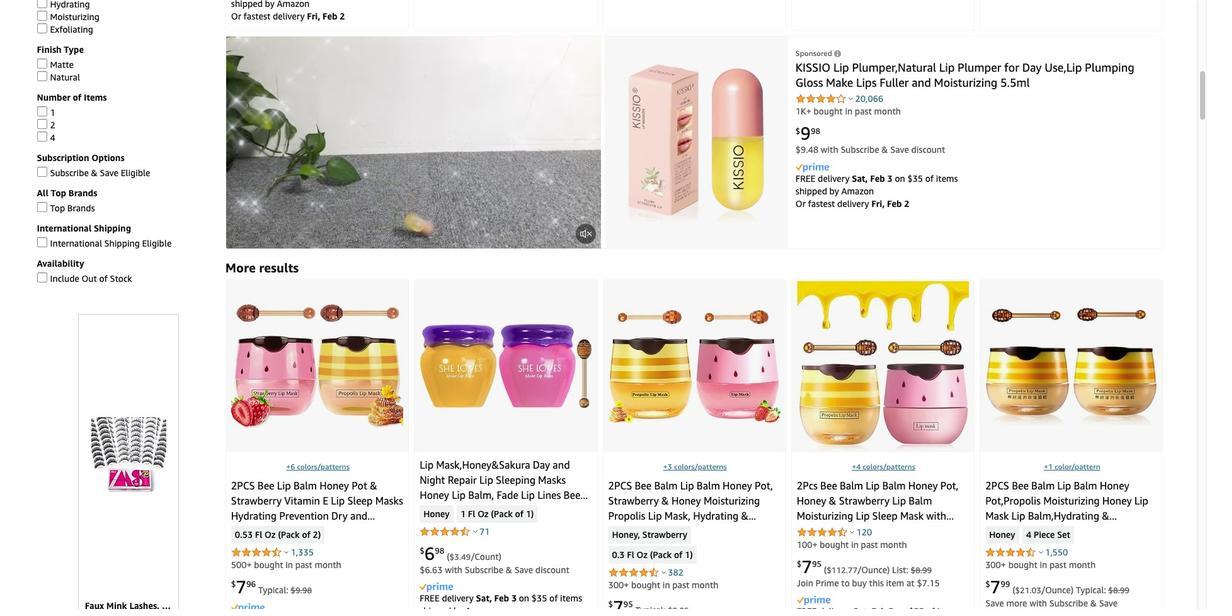 Task type: locate. For each thing, give the bounding box(es) containing it.
international for international shipping eligible
[[50, 238, 102, 249]]

0 horizontal spatial shipped
[[420, 606, 451, 610]]

( for $ 7 99 ( $21.03 /ounce) typical: $8.99 save more with subscribe & save
[[1012, 585, 1015, 596]]

1 horizontal spatial 95
[[812, 559, 822, 569]]

on $35 of items shipped by amazon down $ 6 98 ( $3.49 /count) $6.63 with subscribe & save discount
[[420, 593, 582, 610]]

0 vertical spatial brands
[[69, 188, 97, 199]]

colors/patterns for honey
[[297, 462, 350, 472]]

checkbox image left include on the top left
[[37, 273, 47, 283]]

+4
[[852, 462, 861, 472]]

strawberry inside 2pcs bee balm lip balm honey pot, strawberry & honey moisturizing propolis lip mask, hydrating & prevention dry and cracked lip scrubs exfoliator, lip sleep mask reduces lip lines lip exfoliating bee balm lip mask (honey & strawberry)
[[608, 495, 659, 507]]

balm down +3 colors/patterns
[[697, 480, 720, 492]]

on down $ 6 98 ( $3.49 /count) $6.63 with subscribe & save discount
[[519, 593, 529, 604]]

dry inside 2pcs bee balm lip balm honey pot, strawberry & honey moisturizing propolis lip mask, hydrating & prevention dry and cracked lip scrubs exfoliator, lip sleep mask reduces lip lines lip exfoliating bee balm lip mask (honey & strawberry)
[[660, 525, 677, 538]]

bee up strawberry)
[[759, 555, 776, 568]]

2 horizontal spatial exfoliating
[[707, 555, 756, 568]]

include out of stock link
[[37, 273, 132, 284]]

or fastest delivery fri, feb 2 element
[[231, 11, 345, 22], [796, 198, 909, 209]]

typical: right $21.03
[[1076, 585, 1106, 596]]

/ounce)
[[857, 565, 890, 575], [1041, 585, 1074, 596]]

0 horizontal spatial 1
[[50, 107, 55, 118]]

checkbox image for 4
[[37, 132, 47, 142]]

2 checkbox image from the top
[[37, 71, 47, 82]]

0 vertical spatial international
[[37, 223, 91, 234]]

shipped down $6.63
[[420, 606, 451, 610]]

0 vertical spatial balm,
[[468, 489, 494, 502]]

0 horizontal spatial exfoliator,
[[319, 525, 366, 538]]

4 checkbox image from the top
[[37, 203, 47, 213]]

cracked inside the 2pcs bee balm lip balm honey pot,propolis moisturizing honey lip mask lip balm,hydrating & prevention dry and cracked lip scrubs exfoliator
[[1076, 525, 1112, 538]]

checkbox image
[[37, 59, 47, 69], [37, 71, 47, 82], [37, 107, 47, 117], [37, 203, 47, 213], [37, 238, 47, 248], [37, 273, 47, 283]]

2 colors/patterns from the left
[[674, 462, 727, 472]]

past for 2pcs bee balm lip balm honey pot,propolis moisturizing honey lip mask lip balm,hydrating & prevention dry and cracked lip scrubs exfoliator
[[1049, 560, 1067, 570]]

7 for $ 7 95 ( $112.77 /ounce) list: $8.99 join prime to buy this item at $7.15
[[802, 557, 812, 577]]

shipping up stock
[[104, 238, 140, 249]]

1 vertical spatial or fastest delivery fri, feb 2
[[796, 198, 909, 209]]

kissio lip plumper,natural lip plumper for day use,lip plumping gloss make lips fuller and moisturizing 5.5ml image
[[623, 64, 769, 222]]

$35 for free delivery sat, feb 3 on $35 of items shipped by amazon 'element' below $ 6 98 ( $3.49 /count) $6.63 with subscribe & save discount
[[532, 593, 547, 604]]

checkbox image inside 4 "link"
[[37, 132, 47, 142]]

1 vertical spatial free delivery sat, feb 3
[[420, 593, 519, 604]]

(pack
[[491, 509, 513, 520], [278, 530, 300, 541], [650, 550, 672, 561]]

1 checkbox image from the top
[[37, 59, 47, 69]]

on $35 of items shipped by amazon
[[796, 173, 958, 197], [420, 593, 582, 610]]

bee for 2pcs bee balm lip balm honey pot,propolis moisturizing honey lip mask lip balm,hydrating & prevention dry and cracked lip scrubs exfoliator
[[1012, 480, 1029, 492]]

strawberry
[[231, 495, 282, 507], [608, 495, 659, 507], [839, 495, 890, 507], [642, 530, 687, 541], [797, 570, 847, 583]]

300+ bought in past month down 382 link
[[608, 580, 718, 591]]

0 vertical spatial 2
[[340, 11, 345, 22]]

2pcs bee balm lip balm honey pot, honey & strawberry lip balm moisturizing lip sleep mask with stick hydrating & preventio... image
[[797, 281, 969, 452]]

pot, inside 2pcs bee balm lip balm honey pot, strawberry & honey moisturizing propolis lip mask, hydrating & prevention dry and cracked lip scrubs exfoliator, lip sleep mask reduces lip lines lip exfoliating bee balm lip mask (honey & strawberry)
[[755, 480, 773, 492]]

item
[[886, 578, 904, 589]]

by for free delivery sat, feb 3 on $35 of items shipped by amazon 'element' underneath '$9.48 with subscribe & save discount'
[[829, 186, 839, 197]]

2pcs bee balm lip balm honey pot, honey & strawberry lip balm moisturizing lip sleep mask with stick hydrating & prevention dry and cracked lip scrubs exfoliator, reduces lip lines honey & strawberry
[[797, 480, 968, 583]]

checkbox image inside 'exfoliating' link
[[37, 24, 47, 34]]

checkbox image for top brands
[[37, 203, 47, 213]]

bought for 2pcs bee balm lip balm honey pot, strawberry & honey moisturizing propolis lip mask, hydrating & prevention dry and cracked lip scrubs exfoliator, lip sleep mask reduces lip lines lip exfoliating bee balm lip mask (honey & strawberry)
[[631, 580, 660, 591]]

checkbox image down the 2 link at the top of page
[[37, 132, 47, 142]]

1 vertical spatial /ounce)
[[1041, 585, 1074, 596]]

0 horizontal spatial $8.99
[[911, 565, 932, 575]]

/count)
[[471, 552, 501, 562]]

hydrating right mask,
[[693, 510, 739, 523]]

$ inside $ 6 98 ( $3.49 /count) $6.63 with subscribe & save discount
[[420, 546, 424, 556]]

6 checkbox image from the top
[[37, 167, 47, 177]]

0 horizontal spatial fl
[[255, 530, 262, 541]]

fastest
[[244, 11, 271, 22], [808, 198, 835, 209]]

2 horizontal spatial 2pcs
[[985, 480, 1009, 492]]

$8.99 for $ 7 95 ( $112.77 /ounce) list: $8.99 join prime to buy this item at $7.15
[[911, 565, 932, 575]]

honey inside '2pcs bee lip balm honey pot & strawberry vitamin e lip sleep masks hydrating prevention dry and cracked lip scrubs exfoliator, reduces lip lines, lip exfoliating'
[[319, 480, 349, 492]]

bought for 2pcs bee lip balm honey pot & strawberry vitamin e lip sleep masks hydrating prevention dry and cracked lip scrubs exfoliator, reduces lip lines, lip exfoliating
[[254, 560, 283, 570]]

on $35 of items shipped by amazon down '$9.48 with subscribe & save discount'
[[796, 173, 958, 197]]

with inside '2pcs bee balm lip balm honey pot, honey & strawberry lip balm moisturizing lip sleep mask with stick hydrating & prevention dry and cracked lip scrubs exfoliator, reduces lip lines honey & strawberry'
[[926, 510, 946, 523]]

$8.99 inside $ 7 95 ( $112.77 /ounce) list: $8.99 join prime to buy this item at $7.15
[[911, 565, 932, 575]]

1 vertical spatial 300+ bought in past month
[[608, 580, 718, 591]]

free delivery sat, feb 3 on $35 of items shipped by amazon element down '$9.48 with subscribe & save discount'
[[796, 173, 958, 197]]

mask up list:
[[900, 510, 924, 523]]

dry inside lip mask,honey&sakura day and night repair lip sleeping masks honey lip balm, fade lip lines bee balm lip balm, hydrating &prevention dry and crack lip scrubs exfoliator (day and night)
[[479, 519, 495, 532]]

past down 382
[[672, 580, 689, 591]]

colors/patterns right +6
[[297, 462, 350, 472]]

options
[[91, 153, 125, 163]]

1 horizontal spatial 1)
[[685, 550, 693, 561]]

scrubs up lines,
[[286, 525, 317, 538]]

1 vertical spatial 98
[[435, 546, 444, 556]]

$ for $ 7 99 ( $21.03 /ounce) typical: $8.99 save more with subscribe & save
[[985, 579, 990, 590]]

0 horizontal spatial discount
[[535, 565, 569, 575]]

month down 20,066 link
[[874, 106, 901, 117]]

checkbox image for matte
[[37, 59, 47, 69]]

/ounce) inside $ 7 95 ( $112.77 /ounce) list: $8.99 join prime to buy this item at $7.15
[[857, 565, 890, 575]]

0 vertical spatial shipped
[[796, 186, 827, 197]]

1 vertical spatial shipped
[[420, 606, 451, 610]]

sleeping
[[496, 474, 535, 487]]

masks
[[538, 474, 566, 487], [375, 495, 403, 507]]

/ounce) for $ 7 95 ( $112.77 /ounce) list: $8.99 join prime to buy this item at $7.15
[[857, 565, 890, 575]]

2 checkbox image from the top
[[37, 11, 47, 21]]

4 down the 2 link at the top of page
[[50, 133, 55, 143]]

popover image left 382
[[662, 571, 666, 574]]

sleep
[[347, 495, 373, 507], [872, 510, 898, 523], [707, 540, 732, 553]]

0 vertical spatial (
[[447, 552, 449, 562]]

1 vertical spatial free
[[420, 593, 440, 604]]

0 horizontal spatial (
[[447, 552, 449, 562]]

subscribe
[[841, 145, 879, 155], [50, 168, 89, 179], [465, 565, 503, 575], [1049, 598, 1088, 609]]

382
[[668, 567, 683, 578]]

$ up $6.63
[[420, 546, 424, 556]]

and
[[912, 76, 931, 90], [553, 459, 570, 472], [350, 510, 367, 523], [498, 519, 515, 532], [679, 525, 696, 538], [951, 525, 968, 538], [1056, 525, 1074, 538], [522, 535, 539, 547]]

$ inside $ 7 99 ( $21.03 /ounce) typical: $8.99 save more with subscribe & save
[[985, 579, 990, 590]]

$ up join
[[797, 559, 802, 569]]

0 horizontal spatial 95
[[623, 600, 633, 610]]

oz right 0.53
[[265, 530, 276, 541]]

moisturizing inside '2pcs bee balm lip balm honey pot, honey & strawberry lip balm moisturizing lip sleep mask with stick hydrating & prevention dry and cracked lip scrubs exfoliator, reduces lip lines honey & strawberry'
[[797, 510, 853, 523]]

checkbox image inside subscribe & save eligible link
[[37, 167, 47, 177]]

cracked
[[231, 525, 267, 538], [699, 525, 735, 538], [1076, 525, 1112, 538], [797, 540, 833, 553]]

amazon prime image for free delivery sat, feb 3 on $35 of items shipped by amazon 'element' under this
[[797, 596, 830, 606]]

1k+ bought in past month
[[796, 106, 901, 117]]

amazon prime image down '$9.48'
[[796, 163, 829, 172]]

( up the prime
[[824, 565, 827, 575]]

95
[[812, 559, 822, 569], [623, 600, 633, 610]]

checkbox image inside international shipping eligible link
[[37, 238, 47, 248]]

more results
[[225, 261, 299, 275]]

popover image for 2pcs bee lip balm honey pot & strawberry vitamin e lip sleep masks hydrating prevention dry and cracked lip scrubs exfoliator, reduces lip lines, lip exfoliating
[[284, 551, 289, 554]]

1 horizontal spatial (pack
[[491, 509, 513, 520]]

(pack for bee
[[650, 550, 672, 561]]

of
[[73, 92, 81, 103], [925, 173, 934, 184], [99, 274, 108, 284], [515, 509, 523, 520], [302, 530, 311, 541], [674, 550, 682, 561], [549, 593, 558, 604]]

exfoliator, up 382
[[641, 540, 688, 553]]

bee inside '2pcs bee balm lip balm honey pot, honey & strawberry lip balm moisturizing lip sleep mask with stick hydrating & prevention dry and cracked lip scrubs exfoliator, reduces lip lines honey & strawberry'
[[820, 480, 837, 492]]

lines up crack
[[537, 489, 561, 502]]

cracked right set
[[1076, 525, 1112, 538]]

2pcs inside '2pcs bee lip balm honey pot & strawberry vitamin e lip sleep masks hydrating prevention dry and cracked lip scrubs exfoliator, reduces lip lines, lip exfoliating'
[[231, 480, 255, 492]]

top down all top brands
[[50, 203, 65, 214]]

1 vertical spatial discount
[[535, 565, 569, 575]]

day right for
[[1022, 61, 1042, 75]]

1k+
[[796, 106, 811, 117]]

2 horizontal spatial fl
[[627, 550, 634, 561]]

balm up the &prevention
[[420, 504, 443, 517]]

95 inside $ 7 95 ( $112.77 /ounce) list: $8.99 join prime to buy this item at $7.15
[[812, 559, 822, 569]]

7 left $21.03
[[990, 577, 1001, 598]]

0 horizontal spatial typical:
[[258, 585, 288, 596]]

sat,
[[852, 173, 868, 184], [476, 593, 492, 604]]

1 typical: from the left
[[258, 585, 288, 596]]

300+ for 2pcs bee balm lip balm honey pot,propolis moisturizing honey lip mask lip balm,hydrating & prevention dry and cracked lip scrubs exfoliator
[[985, 560, 1006, 570]]

4
[[50, 133, 55, 143], [1026, 530, 1031, 541]]

lines inside '2pcs bee balm lip balm honey pot, honey & strawberry lip balm moisturizing lip sleep mask with stick hydrating & prevention dry and cracked lip scrubs exfoliator, reduces lip lines honey & strawberry'
[[853, 555, 877, 568]]

1 vertical spatial 3
[[511, 593, 517, 604]]

lines inside 2pcs bee balm lip balm honey pot, strawberry & honey moisturizing propolis lip mask, hydrating & prevention dry and cracked lip scrubs exfoliator, lip sleep mask reduces lip lines lip exfoliating bee balm lip mask (honey & strawberry)
[[665, 555, 688, 568]]

1,335 link
[[291, 547, 314, 558]]

95 down 100+
[[812, 559, 822, 569]]

7 for $ 7 99 ( $21.03 /ounce) typical: $8.99 save more with subscribe & save
[[990, 577, 1001, 598]]

popover image left 1,550 link
[[1039, 551, 1043, 554]]

1 checkbox image from the top
[[37, 0, 47, 8]]

1 vertical spatial (pack
[[278, 530, 300, 541]]

2 horizontal spatial 7
[[990, 577, 1001, 598]]

exfoliator inside lip mask,honey&sakura day and night repair lip sleeping masks honey lip balm, fade lip lines bee balm lip balm, hydrating &prevention dry and crack lip scrubs exfoliator (day and night)
[[453, 535, 497, 547]]

international for international shipping
[[37, 223, 91, 234]]

/ounce) up this
[[857, 565, 890, 575]]

make
[[826, 76, 853, 90]]

international
[[37, 223, 91, 234], [50, 238, 102, 249]]

$3.49
[[449, 552, 471, 562]]

0 horizontal spatial 300+ bought in past month
[[608, 580, 718, 591]]

bee up night)
[[564, 489, 580, 502]]

1 vertical spatial 300+
[[608, 580, 629, 591]]

0 vertical spatial fastest
[[244, 11, 271, 22]]

amazon prime image for free delivery sat, feb 3 on $35 of items shipped by amazon 'element' below $ 6 98 ( $3.49 /count) $6.63 with subscribe & save discount
[[420, 583, 453, 593]]

1 horizontal spatial 300+ bought in past month
[[985, 560, 1096, 570]]

1 horizontal spatial exfoliator,
[[641, 540, 688, 553]]

( inside $ 7 95 ( $112.77 /ounce) list: $8.99 join prime to buy this item at $7.15
[[824, 565, 827, 575]]

3 checkbox image from the top
[[37, 24, 47, 34]]

by
[[829, 186, 839, 197], [454, 606, 463, 610]]

4 link
[[37, 132, 55, 143]]

on down '$9.48 with subscribe & save discount'
[[895, 173, 905, 184]]

include out of stock
[[50, 274, 132, 284]]

free delivery sat, feb 3 on $35 of items shipped by amazon element
[[796, 173, 958, 197], [420, 593, 582, 610], [797, 607, 959, 610]]

2pcs inside the 2pcs bee balm lip balm honey pot,propolis moisturizing honey lip mask lip balm,hydrating & prevention dry and cracked lip scrubs exfoliator
[[985, 480, 1009, 492]]

7
[[802, 557, 812, 577], [236, 577, 246, 598], [990, 577, 1001, 598]]

2pcs for 2pcs bee balm lip balm honey pot,propolis moisturizing honey lip mask lip balm,hydrating & prevention dry and cracked lip scrubs exfoliator
[[985, 480, 1009, 492]]

98 for 9
[[811, 126, 820, 136]]

popover image for 2pcs bee balm lip balm honey pot,propolis moisturizing honey lip mask lip balm,hydrating & prevention dry and cracked lip scrubs exfoliator
[[1039, 551, 1043, 554]]

1 horizontal spatial $8.99
[[1108, 586, 1130, 596]]

checkbox image down all
[[37, 203, 47, 213]]

amazon prime image down $6.63
[[420, 583, 453, 593]]

2 vertical spatial oz
[[637, 550, 648, 561]]

items
[[936, 173, 958, 184], [560, 593, 582, 604]]

scrubs down the &prevention
[[420, 535, 450, 547]]

20,066 link
[[855, 94, 883, 104]]

0 vertical spatial or
[[231, 11, 241, 22]]

all top brands
[[37, 188, 97, 199]]

reduces inside '2pcs bee balm lip balm honey pot, honey & strawberry lip balm moisturizing lip sleep mask with stick hydrating & prevention dry and cracked lip scrubs exfoliator, reduces lip lines honey & strawberry'
[[797, 555, 834, 568]]

2 link
[[37, 119, 55, 131]]

free delivery sat, feb 3
[[796, 173, 895, 184], [420, 593, 519, 604]]

checkbox image inside top brands link
[[37, 203, 47, 213]]

3 checkbox image from the top
[[37, 107, 47, 117]]

international down top brands link
[[37, 223, 91, 234]]

1 vertical spatial shipping
[[104, 238, 140, 249]]

checkbox image down 1 link
[[37, 119, 47, 129]]

0 vertical spatial sleep
[[347, 495, 373, 507]]

lip mask,honey&sakura day and night repair lip sleeping masks honey lip balm, fade lip lines bee balm lip balm, hydrating &prevention dry and crack lip scrubs exfoliator (day and night)
[[420, 459, 580, 547]]

1 vertical spatial top
[[50, 203, 65, 214]]

checkbox image
[[37, 0, 47, 8], [37, 11, 47, 21], [37, 24, 47, 34], [37, 119, 47, 129], [37, 132, 47, 142], [37, 167, 47, 177]]

(day
[[500, 535, 519, 547]]

1 horizontal spatial 7
[[802, 557, 812, 577]]

0 vertical spatial 4
[[50, 133, 55, 143]]

2 typical: from the left
[[1076, 585, 1106, 596]]

popover image
[[849, 97, 853, 100]]

checkbox image inside moisturizing link
[[37, 11, 47, 21]]

balm inside lip mask,honey&sakura day and night repair lip sleeping masks honey lip balm, fade lip lines bee balm lip balm, hydrating &prevention dry and crack lip scrubs exfoliator (day and night)
[[420, 504, 443, 517]]

1 vertical spatial international
[[50, 238, 102, 249]]

pot,
[[755, 480, 773, 492], [940, 480, 959, 492]]

5 checkbox image from the top
[[37, 238, 47, 248]]

stick
[[797, 525, 819, 538]]

brands up top brands
[[69, 188, 97, 199]]

bee inside '2pcs bee lip balm honey pot & strawberry vitamin e lip sleep masks hydrating prevention dry and cracked lip scrubs exfoliator, reduces lip lines, lip exfoliating'
[[258, 480, 274, 492]]

0 vertical spatial free
[[796, 173, 815, 184]]

2 vertical spatial exfoliating
[[707, 555, 756, 568]]

/ounce) down 1,550 on the right of the page
[[1041, 585, 1074, 596]]

1 horizontal spatial sleep
[[707, 540, 732, 553]]

sleep up 100+ bought in past month
[[872, 510, 898, 523]]

$9.98
[[291, 586, 312, 596]]

pot, inside '2pcs bee balm lip balm honey pot, honey & strawberry lip balm moisturizing lip sleep mask with stick hydrating & prevention dry and cracked lip scrubs exfoliator, reduces lip lines honey & strawberry'
[[940, 480, 959, 492]]

lines,
[[288, 540, 314, 553]]

items for free delivery sat, feb 3 on $35 of items shipped by amazon 'element' underneath '$9.48 with subscribe & save discount'
[[936, 173, 958, 184]]

on $35 of items shipped by amazon for free delivery sat, feb 3 on $35 of items shipped by amazon 'element' below $ 6 98 ( $3.49 /count) $6.63 with subscribe & save discount
[[420, 593, 582, 610]]

$ for $ 9 98
[[796, 126, 800, 136]]

subscription options
[[37, 153, 125, 163]]

0 horizontal spatial on $35 of items shipped by amazon
[[420, 593, 582, 610]]

4 checkbox image from the top
[[37, 119, 47, 129]]

honey,
[[612, 530, 640, 541]]

propolis
[[608, 510, 645, 523]]

exfoliator, inside 2pcs bee balm lip balm honey pot, strawberry & honey moisturizing propolis lip mask, hydrating & prevention dry and cracked lip scrubs exfoliator, lip sleep mask reduces lip lines lip exfoliating bee balm lip mask (honey & strawberry)
[[641, 540, 688, 553]]

lines down 100+ bought in past month
[[853, 555, 877, 568]]

1 horizontal spatial fl
[[468, 509, 475, 520]]

2pcs for 2pcs bee lip balm honey pot & strawberry vitamin e lip sleep masks hydrating prevention dry and cracked lip scrubs exfoliator, reduces lip lines, lip exfoliating
[[231, 480, 255, 492]]

1 horizontal spatial on
[[895, 173, 905, 184]]

cracked inside 2pcs bee balm lip balm honey pot, strawberry & honey moisturizing propolis lip mask, hydrating & prevention dry and cracked lip scrubs exfoliator, lip sleep mask reduces lip lines lip exfoliating bee balm lip mask (honey & strawberry)
[[699, 525, 735, 538]]

checkbox image inside 'matte' link
[[37, 59, 47, 69]]

98 up '$9.48'
[[811, 126, 820, 136]]

0 vertical spatial $35
[[907, 173, 923, 184]]

prevention down "vitamin"
[[279, 510, 329, 523]]

300+ bought in past month for and
[[985, 560, 1096, 570]]

0 horizontal spatial lines
[[537, 489, 561, 502]]

4 inside "link"
[[50, 133, 55, 143]]

moisturizing inside the 2pcs bee balm lip balm honey pot,propolis moisturizing honey lip mask lip balm,hydrating & prevention dry and cracked lip scrubs exfoliator
[[1043, 495, 1100, 507]]

98 inside $ 6 98 ( $3.49 /count) $6.63 with subscribe & save discount
[[435, 546, 444, 556]]

1 horizontal spatial typical:
[[1076, 585, 1106, 596]]

subscribe down /count)
[[465, 565, 503, 575]]

month for 2pcs bee balm lip balm honey pot, strawberry & honey moisturizing propolis lip mask, hydrating & prevention dry and cracked lip scrubs exfoliator, lip sleep mask reduces lip lines lip exfoliating bee balm lip mask (honey & strawberry)
[[692, 580, 718, 591]]

checkbox image inside 1 link
[[37, 107, 47, 117]]

0 horizontal spatial on
[[519, 593, 529, 604]]

balm down the +4 colors/patterns link
[[882, 480, 906, 492]]

strawberry down mask,
[[642, 530, 687, 541]]

top brands
[[50, 203, 95, 214]]

120
[[856, 527, 872, 538]]

2 vertical spatial fl
[[627, 550, 634, 561]]

0 horizontal spatial sleep
[[347, 495, 373, 507]]

0 vertical spatial fri,
[[307, 11, 320, 22]]

on
[[895, 173, 905, 184], [519, 593, 529, 604]]

1 horizontal spatial (
[[824, 565, 827, 575]]

month for 2pcs bee balm lip balm honey pot,propolis moisturizing honey lip mask lip balm,hydrating & prevention dry and cracked lip scrubs exfoliator
[[1069, 560, 1096, 570]]

2pcs bee lip balm honey pot & strawberry vitamin e lip sleep masks hydrating prevention dry and cracked lip scrubs exfolia... image
[[231, 304, 403, 429]]

4 left the piece
[[1026, 530, 1031, 541]]

prevention up list:
[[880, 525, 929, 538]]

0 horizontal spatial free delivery sat, feb 3
[[420, 593, 519, 604]]

lines inside lip mask,honey&sakura day and night repair lip sleeping masks honey lip balm, fade lip lines bee balm lip balm, hydrating &prevention dry and crack lip scrubs exfoliator (day and night)
[[537, 489, 561, 502]]

past down 120 link
[[861, 540, 878, 550]]

1 vertical spatial amazon
[[465, 606, 498, 610]]

checkbox image inside include out of stock link
[[37, 273, 47, 283]]

(honey
[[677, 570, 708, 583]]

$ 6 98 ( $3.49 /count) $6.63 with subscribe & save discount
[[420, 543, 569, 575]]

balm down +1 on the right bottom
[[1031, 480, 1055, 492]]

7 inside $ 7 99 ( $21.03 /ounce) typical: $8.99 save more with subscribe & save
[[990, 577, 1001, 598]]

& inside $ 7 99 ( $21.03 /ounce) typical: $8.99 save more with subscribe & save
[[1090, 598, 1097, 609]]

strawberry up 120 link
[[839, 495, 890, 507]]

amazon prime image
[[796, 163, 829, 172], [420, 583, 453, 593], [797, 596, 830, 606], [231, 604, 264, 610]]

to
[[841, 578, 850, 589]]

1 vertical spatial or fastest delivery fri, feb 2 element
[[796, 198, 909, 209]]

( for $ 7 95 ( $112.77 /ounce) list: $8.99 join prime to buy this item at $7.15
[[824, 565, 827, 575]]

day inside lip mask,honey&sakura day and night repair lip sleeping masks honey lip balm, fade lip lines bee balm lip balm, hydrating &prevention dry and crack lip scrubs exfoliator (day and night)
[[533, 459, 550, 472]]

fri,
[[307, 11, 320, 22], [871, 198, 885, 209]]

$
[[796, 126, 800, 136], [420, 546, 424, 556], [797, 559, 802, 569], [231, 579, 236, 590], [985, 579, 990, 590], [608, 600, 613, 610]]

hydrating
[[491, 504, 536, 517], [231, 510, 277, 523], [693, 510, 739, 523], [822, 525, 867, 538]]

moisturizing inside kissio lip plumper,natural lip plumper for day use,lip plumping gloss make lips fuller and moisturizing 5.5ml
[[934, 76, 997, 90]]

$ left 99
[[985, 579, 990, 590]]

$ for $ 7 95 ( $112.77 /ounce) list: $8.99 join prime to buy this item at $7.15
[[797, 559, 802, 569]]

popover image
[[473, 530, 477, 533], [850, 531, 855, 534], [284, 551, 289, 554], [1039, 551, 1043, 554], [662, 571, 666, 574]]

1 for 1 fl oz (pack of 1)
[[460, 509, 466, 520]]

1 vertical spatial $35
[[532, 593, 547, 604]]

( inside $ 7 99 ( $21.03 /ounce) typical: $8.99 save more with subscribe & save
[[1012, 585, 1015, 596]]

sleep down pot
[[347, 495, 373, 507]]

9
[[800, 123, 811, 144]]

1 vertical spatial by
[[454, 606, 463, 610]]

0 horizontal spatial masks
[[375, 495, 403, 507]]

( inside $ 6 98 ( $3.49 /count) $6.63 with subscribe & save discount
[[447, 552, 449, 562]]

mask inside the 2pcs bee balm lip balm honey pot,propolis moisturizing honey lip mask lip balm,hydrating & prevention dry and cracked lip scrubs exfoliator
[[985, 510, 1009, 523]]

$ inside $ 7 95 ( $112.77 /ounce) list: $8.99 join prime to buy this item at $7.15
[[797, 559, 802, 569]]

masks inside '2pcs bee lip balm honey pot & strawberry vitamin e lip sleep masks hydrating prevention dry and cracked lip scrubs exfoliator, reduces lip lines, lip exfoliating'
[[375, 495, 403, 507]]

colors/patterns right +3
[[674, 462, 727, 472]]

moisturizing
[[50, 12, 99, 22], [934, 76, 997, 90], [704, 495, 760, 507], [1043, 495, 1100, 507], [797, 510, 853, 523]]

2 vertical spatial 2
[[904, 198, 909, 209]]

shipping for international shipping eligible
[[104, 238, 140, 249]]

96
[[246, 579, 256, 590]]

3
[[887, 173, 892, 184], [511, 593, 517, 604]]

exfoliating right 2)
[[333, 540, 382, 553]]

2 2pcs from the left
[[608, 480, 632, 492]]

500+ bought in past month
[[231, 560, 341, 570]]

7 inside $ 7 95 ( $112.77 /ounce) list: $8.99 join prime to buy this item at $7.15
[[802, 557, 812, 577]]

71
[[479, 526, 490, 537]]

checkbox image inside natural link
[[37, 71, 47, 82]]

balm,hydrating
[[1028, 510, 1099, 523]]

bee up pot,propolis on the right bottom
[[1012, 480, 1029, 492]]

bee for 2pcs bee lip balm honey pot & strawberry vitamin e lip sleep masks hydrating prevention dry and cracked lip scrubs exfoliator, reduces lip lines, lip exfoliating
[[258, 480, 274, 492]]

past down 20,066
[[855, 106, 872, 117]]

day inside kissio lip plumper,natural lip plumper for day use,lip plumping gloss make lips fuller and moisturizing 5.5ml
[[1022, 61, 1042, 75]]

0 vertical spatial by
[[829, 186, 839, 197]]

international down international shipping
[[50, 238, 102, 249]]

1 horizontal spatial by
[[829, 186, 839, 197]]

3 2pcs from the left
[[985, 480, 1009, 492]]

300+
[[985, 560, 1006, 570], [608, 580, 629, 591]]

7 down 500+
[[236, 577, 246, 598]]

0 horizontal spatial 2
[[50, 120, 55, 131]]

reduces down 100+
[[797, 555, 834, 568]]

0 horizontal spatial /ounce)
[[857, 565, 890, 575]]

scrubs inside '2pcs bee lip balm honey pot & strawberry vitamin e lip sleep masks hydrating prevention dry and cracked lip scrubs exfoliator, reduces lip lines, lip exfoliating'
[[286, 525, 317, 538]]

balm up "vitamin"
[[293, 480, 317, 492]]

dry
[[331, 510, 348, 523], [479, 519, 495, 532], [660, 525, 677, 538], [932, 525, 948, 538], [1038, 525, 1054, 538]]

bought right 1k+
[[814, 106, 843, 117]]

checkbox image for 2
[[37, 119, 47, 129]]

2pcs up pot,propolis on the right bottom
[[985, 480, 1009, 492]]

0.53
[[235, 530, 253, 541]]

feb
[[323, 11, 337, 22], [870, 173, 885, 184], [887, 198, 902, 209], [494, 593, 509, 604]]

dry inside the 2pcs bee balm lip balm honey pot,propolis moisturizing honey lip mask lip balm,hydrating & prevention dry and cracked lip scrubs exfoliator
[[1038, 525, 1054, 538]]

dry inside '2pcs bee lip balm honey pot & strawberry vitamin e lip sleep masks hydrating prevention dry and cracked lip scrubs exfoliator, reduces lip lines, lip exfoliating'
[[331, 510, 348, 523]]

popover image for 2pcs bee balm lip balm honey pot, strawberry & honey moisturizing propolis lip mask, hydrating & prevention dry and cracked lip scrubs exfoliator, lip sleep mask reduces lip lines lip exfoliating bee balm lip mask (honey & strawberry)
[[662, 571, 666, 574]]

98 for 6
[[435, 546, 444, 556]]

checkbox image up moisturizing link
[[37, 0, 47, 8]]

checkbox image inside the 2 link
[[37, 119, 47, 129]]

1 horizontal spatial exfoliating
[[333, 540, 382, 553]]

2 horizontal spatial (
[[1012, 585, 1015, 596]]

2pcs up propolis
[[608, 480, 632, 492]]

bought up $21.03
[[1008, 560, 1037, 570]]

1 horizontal spatial exfoliator
[[1018, 540, 1063, 553]]

1 horizontal spatial 98
[[811, 126, 820, 136]]

2 pot, from the left
[[940, 480, 959, 492]]

$ inside $ 9 98
[[796, 126, 800, 136]]

with
[[821, 145, 838, 155], [926, 510, 946, 523], [445, 565, 462, 575], [1029, 598, 1047, 609]]

mask,
[[664, 510, 690, 523]]

fl for +6 colors/patterns
[[255, 530, 262, 541]]

brands
[[69, 188, 97, 199], [67, 203, 95, 214]]

1 vertical spatial 95
[[623, 600, 633, 610]]

0 vertical spatial 98
[[811, 126, 820, 136]]

1 horizontal spatial $35
[[907, 173, 923, 184]]

popover image left 71
[[473, 530, 477, 533]]

300+ bought in past month down 1,550 on the right of the page
[[985, 560, 1096, 570]]

6 checkbox image from the top
[[37, 273, 47, 283]]

1 horizontal spatial amazon
[[841, 186, 874, 197]]

strawberry up 0.53
[[231, 495, 282, 507]]

1 vertical spatial 1
[[460, 509, 466, 520]]

day
[[1022, 61, 1042, 75], [533, 459, 550, 472]]

1 2pcs from the left
[[231, 480, 255, 492]]

past down 1,550 link
[[1049, 560, 1067, 570]]

0 horizontal spatial 7
[[236, 577, 246, 598]]

1 horizontal spatial or fastest delivery fri, feb 2 element
[[796, 198, 909, 209]]

cracked down stick
[[797, 540, 833, 553]]

colors/patterns for balm
[[674, 462, 727, 472]]

bought down 0.3 fl oz (pack of 1)
[[631, 580, 660, 591]]

&
[[882, 145, 888, 155], [91, 168, 97, 179], [370, 480, 377, 492], [661, 495, 669, 507], [829, 495, 836, 507], [741, 510, 749, 523], [1102, 510, 1109, 523], [870, 525, 877, 538], [911, 555, 919, 568], [506, 565, 512, 575], [711, 570, 718, 583], [1090, 598, 1097, 609]]

with inside $ 6 98 ( $3.49 /count) $6.63 with subscribe & save discount
[[445, 565, 462, 575]]

0 vertical spatial sat,
[[852, 173, 868, 184]]

0 vertical spatial masks
[[538, 474, 566, 487]]

0 horizontal spatial 1)
[[526, 509, 534, 520]]

balm, up 71
[[462, 504, 488, 517]]

3 down $ 6 98 ( $3.49 /count) $6.63 with subscribe & save discount
[[511, 593, 517, 604]]

in down 382
[[663, 580, 670, 591]]

1 link
[[37, 107, 55, 118]]

on for free delivery sat, feb 3 on $35 of items shipped by amazon 'element' below $ 6 98 ( $3.49 /count) $6.63 with subscribe & save discount
[[519, 593, 529, 604]]

cracked inside '2pcs bee lip balm honey pot & strawberry vitamin e lip sleep masks hydrating prevention dry and cracked lip scrubs exfoliator, reduces lip lines, lip exfoliating'
[[231, 525, 267, 538]]

1 horizontal spatial on $35 of items shipped by amazon
[[796, 173, 958, 197]]

1 horizontal spatial masks
[[538, 474, 566, 487]]

98 inside $ 9 98
[[811, 126, 820, 136]]

shipping for international shipping
[[94, 223, 131, 234]]

checkbox image for 1
[[37, 107, 47, 117]]

$ left 96
[[231, 579, 236, 590]]

amazon down $ 6 98 ( $3.49 /count) $6.63 with subscribe & save discount
[[465, 606, 498, 610]]

0 vertical spatial 1)
[[526, 509, 534, 520]]

amazon down '$9.48 with subscribe & save discount'
[[841, 186, 874, 197]]

$35
[[907, 173, 923, 184], [532, 593, 547, 604]]

3 down '$9.48 with subscribe & save discount'
[[887, 173, 892, 184]]

bee up 0.53 fl oz (pack of 2)
[[258, 480, 274, 492]]

1 horizontal spatial oz
[[478, 509, 489, 520]]

free delivery sat, feb 3 for free delivery sat, feb 3 on $35 of items shipped by amazon 'element' below $ 6 98 ( $3.49 /count) $6.63 with subscribe & save discount
[[420, 593, 519, 604]]

0 horizontal spatial exfoliator
[[453, 535, 497, 547]]

balm down +4
[[840, 480, 863, 492]]

$8.99 inside $ 7 99 ( $21.03 /ounce) typical: $8.99 save more with subscribe & save
[[1108, 586, 1130, 596]]

exfoliating
[[50, 24, 93, 35], [333, 540, 382, 553], [707, 555, 756, 568]]

balm,
[[468, 489, 494, 502], [462, 504, 488, 517]]

masks inside lip mask,honey&sakura day and night repair lip sleeping masks honey lip balm, fade lip lines bee balm lip balm, hydrating &prevention dry and crack lip scrubs exfoliator (day and night)
[[538, 474, 566, 487]]

$ for $
[[608, 600, 613, 610]]

and inside 2pcs bee balm lip balm honey pot, strawberry & honey moisturizing propolis lip mask, hydrating & prevention dry and cracked lip scrubs exfoliator, lip sleep mask reduces lip lines lip exfoliating bee balm lip mask (honey & strawberry)
[[679, 525, 696, 538]]

1) for crack
[[526, 509, 534, 520]]

kissio lip plumper,natural lip plumper for day use,lip plumping gloss make lips fuller and moisturizing 5.5ml
[[796, 61, 1134, 90]]

scrubs
[[286, 525, 317, 538], [420, 535, 450, 547], [608, 540, 639, 553], [852, 540, 882, 553], [985, 540, 1016, 553]]

exfoliator, up list:
[[885, 540, 931, 553]]

reduces
[[231, 540, 268, 553], [608, 555, 646, 568], [797, 555, 834, 568]]

cracked inside '2pcs bee balm lip balm honey pot, honey & strawberry lip balm moisturizing lip sleep mask with stick hydrating & prevention dry and cracked lip scrubs exfoliator, reduces lip lines honey & strawberry'
[[797, 540, 833, 553]]

cracked up the (honey
[[699, 525, 735, 538]]

/ounce) inside $ 7 99 ( $21.03 /ounce) typical: $8.99 save more with subscribe & save
[[1041, 585, 1074, 596]]

0 vertical spatial on $35 of items shipped by amazon
[[796, 173, 958, 197]]

2pcs inside 2pcs bee balm lip balm honey pot, strawberry & honey moisturizing propolis lip mask, hydrating & prevention dry and cracked lip scrubs exfoliator, lip sleep mask reduces lip lines lip exfoliating bee balm lip mask (honey & strawberry)
[[608, 480, 632, 492]]

0 horizontal spatial or fastest delivery fri, feb 2
[[231, 11, 345, 22]]

brands up international shipping
[[67, 203, 95, 214]]

$ down 1k+
[[796, 126, 800, 136]]

1 pot, from the left
[[755, 480, 773, 492]]

1)
[[526, 509, 534, 520], [685, 550, 693, 561]]

shipping up international shipping eligible
[[94, 223, 131, 234]]

5 checkbox image from the top
[[37, 132, 47, 142]]

exfoliating down moisturizing link
[[50, 24, 93, 35]]

1 colors/patterns from the left
[[297, 462, 350, 472]]



Task type: describe. For each thing, give the bounding box(es) containing it.
bee for 2pcs bee balm lip balm honey pot, honey & strawberry lip balm moisturizing lip sleep mask with stick hydrating & prevention dry and cracked lip scrubs exfoliator, reduces lip lines honey & strawberry
[[820, 480, 837, 492]]

0 vertical spatial or fastest delivery fri, feb 2 element
[[231, 11, 345, 22]]

pot, for 2pcs bee balm lip balm honey pot, strawberry & honey moisturizing propolis lip mask, hydrating & prevention dry and cracked lip scrubs exfoliator, lip sleep mask reduces lip lines lip exfoliating bee balm lip mask (honey & strawberry)
[[755, 480, 773, 492]]

on $35 of items shipped by amazon for free delivery sat, feb 3 on $35 of items shipped by amazon 'element' underneath '$9.48 with subscribe & save discount'
[[796, 173, 958, 197]]

all
[[37, 188, 48, 199]]

night
[[420, 474, 445, 487]]

1 vertical spatial or
[[796, 198, 806, 209]]

save inside $ 6 98 ( $3.49 /count) $6.63 with subscribe & save discount
[[514, 565, 533, 575]]

plumper,natural
[[852, 61, 936, 75]]

$9.48
[[796, 145, 818, 155]]

sleep inside '2pcs bee lip balm honey pot & strawberry vitamin e lip sleep masks hydrating prevention dry and cracked lip scrubs exfoliator, reduces lip lines, lip exfoliating'
[[347, 495, 373, 507]]

color/pattern
[[1055, 462, 1100, 472]]

0.53 fl oz (pack of 2)
[[235, 530, 321, 541]]

anmansy lip mask,honey&sakura day and night repair lip sleeping masks honey lip balm, fade lip lines bee balm lip balm, hy... image
[[420, 324, 592, 409]]

1 vertical spatial balm,
[[462, 504, 488, 517]]

2pcs bee balm lip balm honey pot, strawberry & honey moisturizing propolis lip mask, hydrating & prevention dry and cracked lip scrubs exfoliator, lip sleep mask reduces lip lines lip exfoliating bee balm lip mask (honey & strawberry)
[[608, 480, 776, 583]]

and inside '2pcs bee lip balm honey pot & strawberry vitamin e lip sleep masks hydrating prevention dry and cracked lip scrubs exfoliator, reduces lip lines, lip exfoliating'
[[350, 510, 367, 523]]

checkbox image for include out of stock
[[37, 273, 47, 283]]

exfoliator, inside '2pcs bee lip balm honey pot & strawberry vitamin e lip sleep masks hydrating prevention dry and cracked lip scrubs exfoliator, reduces lip lines, lip exfoliating'
[[319, 525, 366, 538]]

+3 colors/patterns link
[[663, 462, 727, 472]]

honey, strawberry
[[612, 530, 687, 541]]

1 vertical spatial eligible
[[142, 238, 172, 249]]

prevention inside the 2pcs bee balm lip balm honey pot,propolis moisturizing honey lip mask lip balm,hydrating & prevention dry and cracked lip scrubs exfoliator
[[985, 525, 1035, 538]]

1) for lip
[[685, 550, 693, 561]]

sleep inside 2pcs bee balm lip balm honey pot, strawberry & honey moisturizing propolis lip mask, hydrating & prevention dry and cracked lip scrubs exfoliator, lip sleep mask reduces lip lines lip exfoliating bee balm lip mask (honey & strawberry)
[[707, 540, 732, 553]]

prevention inside '2pcs bee balm lip balm honey pot, honey & strawberry lip balm moisturizing lip sleep mask with stick hydrating & prevention dry and cracked lip scrubs exfoliator, reduces lip lines honey & strawberry'
[[880, 525, 929, 538]]

2pcs bee balm lip balm honey pot, strawberry & honey moisturizing propolis lip mask, hydrating & prevention dry and cracke... image
[[608, 310, 780, 423]]

free delivery sat, feb 3 on $35 of items shipped by amazon element down $ 6 98 ( $3.49 /count) $6.63 with subscribe & save discount
[[420, 593, 582, 610]]

pot, for 2pcs bee balm lip balm honey pot, honey & strawberry lip balm moisturizing lip sleep mask with stick hydrating & prevention dry and cracked lip scrubs exfoliator, reduces lip lines honey & strawberry
[[940, 480, 959, 492]]

2pcs bee balm lip balm honey pot,propolis moisturizing honey lip mask lip balm,hydrating & prevention dry and cracked lip ... image
[[985, 307, 1158, 426]]

0 horizontal spatial amazon
[[465, 606, 498, 610]]

bought up the $112.77
[[820, 540, 849, 550]]

oz for +6 colors/patterns
[[265, 530, 276, 541]]

moisturizing inside 2pcs bee balm lip balm honey pot, strawberry & honey moisturizing propolis lip mask, hydrating & prevention dry and cracked lip scrubs exfoliator, lip sleep mask reduces lip lines lip exfoliating bee balm lip mask (honey & strawberry)
[[704, 495, 760, 507]]

popover image left 120 link
[[850, 531, 855, 534]]

0 horizontal spatial free
[[420, 593, 440, 604]]

100+
[[797, 540, 817, 550]]

$ 7 99 ( $21.03 /ounce) typical: $8.99 save more with subscribe & save
[[985, 577, 1130, 609]]

balm down 0.3
[[608, 570, 632, 583]]

0.3
[[612, 550, 625, 561]]

mask down 0.3 fl oz (pack of 1)
[[651, 570, 674, 583]]

hydrating inside 2pcs bee balm lip balm honey pot, strawberry & honey moisturizing propolis lip mask, hydrating & prevention dry and cracked lip scrubs exfoliator, lip sleep mask reduces lip lines lip exfoliating bee balm lip mask (honey & strawberry)
[[693, 510, 739, 523]]

in down 120
[[851, 540, 859, 550]]

reduces inside 2pcs bee balm lip balm honey pot, strawberry & honey moisturizing propolis lip mask, hydrating & prevention dry and cracked lip scrubs exfoliator, lip sleep mask reduces lip lines lip exfoliating bee balm lip mask (honey & strawberry)
[[608, 555, 646, 568]]

2pcs bee balm lip balm honey pot,propolis moisturizing honey lip mask lip balm,hydrating & prevention dry and cracked lip scrubs exfoliator link
[[985, 480, 1148, 553]]

120 link
[[856, 527, 872, 538]]

1,335
[[291, 547, 314, 558]]

sleep inside '2pcs bee balm lip balm honey pot, honey & strawberry lip balm moisturizing lip sleep mask with stick hydrating & prevention dry and cracked lip scrubs exfoliator, reduces lip lines honey & strawberry'
[[872, 510, 898, 523]]

include
[[50, 274, 79, 284]]

1 vertical spatial fri,
[[871, 198, 885, 209]]

(pack for mask,honey&sakura
[[491, 509, 513, 520]]

1 vertical spatial 2
[[50, 120, 55, 131]]

$ for $ 7 96 typical: $9.98
[[231, 579, 236, 590]]

strawberry inside '2pcs bee lip balm honey pot & strawberry vitamin e lip sleep masks hydrating prevention dry and cracked lip scrubs exfoliator, reduces lip lines, lip exfoliating'
[[231, 495, 282, 507]]

0 vertical spatial top
[[51, 188, 66, 199]]

& inside '2pcs bee lip balm honey pot & strawberry vitamin e lip sleep masks hydrating prevention dry and cracked lip scrubs exfoliator, reduces lip lines, lip exfoliating'
[[370, 480, 377, 492]]

$8.99 for $ 7 99 ( $21.03 /ounce) typical: $8.99 save more with subscribe & save
[[1108, 586, 1130, 596]]

1 for 1
[[50, 107, 55, 118]]

7 for $ 7 96 typical: $9.98
[[236, 577, 246, 598]]

$ 7 95 ( $112.77 /ounce) list: $8.99 join prime to buy this item at $7.15
[[797, 557, 940, 589]]

finish type
[[37, 44, 84, 55]]

amazon prime image down 96
[[231, 604, 264, 610]]

+1 color/pattern
[[1044, 462, 1100, 472]]

out
[[82, 274, 97, 284]]

international shipping eligible link
[[37, 238, 172, 249]]

subscribe inside $ 6 98 ( $3.49 /count) $6.63 with subscribe & save discount
[[465, 565, 503, 575]]

exfoliating inside 2pcs bee balm lip balm honey pot, strawberry & honey moisturizing propolis lip mask, hydrating & prevention dry and cracked lip scrubs exfoliator, lip sleep mask reduces lip lines lip exfoliating bee balm lip mask (honey & strawberry)
[[707, 555, 756, 568]]

this
[[869, 578, 884, 589]]

$21.03
[[1015, 586, 1041, 596]]

join
[[797, 578, 813, 589]]

month for 2pcs bee lip balm honey pot & strawberry vitamin e lip sleep masks hydrating prevention dry and cracked lip scrubs exfoliator, reduces lip lines, lip exfoliating
[[315, 560, 341, 570]]

& inside $ 6 98 ( $3.49 /count) $6.63 with subscribe & save discount
[[506, 565, 512, 575]]

and inside '2pcs bee balm lip balm honey pot, honey & strawberry lip balm moisturizing lip sleep mask with stick hydrating & prevention dry and cracked lip scrubs exfoliator, reduces lip lines honey & strawberry'
[[951, 525, 968, 538]]

moisturizing up 'exfoliating' link
[[50, 12, 99, 22]]

1 vertical spatial brands
[[67, 203, 95, 214]]

strawberry down 100+
[[797, 570, 847, 583]]

at
[[906, 578, 915, 589]]

lips
[[856, 76, 877, 90]]

2pcs for 2pcs bee balm lip balm honey pot, strawberry & honey moisturizing propolis lip mask, hydrating & prevention dry and cracked lip scrubs exfoliator, lip sleep mask reduces lip lines lip exfoliating bee balm lip mask (honey & strawberry)
[[608, 480, 632, 492]]

prime
[[816, 578, 839, 589]]

/ounce) for $ 7 99 ( $21.03 /ounce) typical: $8.99 save more with subscribe & save
[[1041, 585, 1074, 596]]

checkbox image for international shipping eligible
[[37, 238, 47, 248]]

subscribe inside $ 7 99 ( $21.03 /ounce) typical: $8.99 save more with subscribe & save
[[1049, 598, 1088, 609]]

sponsored
[[796, 49, 832, 58]]

bought for 2pcs bee balm lip balm honey pot,propolis moisturizing honey lip mask lip balm,hydrating & prevention dry and cracked lip scrubs exfoliator
[[1008, 560, 1037, 570]]

oz for 2pcs bee balm lip balm honey pot, strawberry & honey moisturizing propolis lip mask, hydrating & prevention dry and cracked lip scrubs exfoliator, lip sleep mask reduces lip lines lip exfoliating bee balm lip mask (honey & strawberry)
[[637, 550, 648, 561]]

bee inside lip mask,honey&sakura day and night repair lip sleeping masks honey lip balm, fade lip lines bee balm lip balm, hydrating &prevention dry and crack lip scrubs exfoliator (day and night)
[[564, 489, 580, 502]]

number
[[37, 92, 70, 103]]

bee for 2pcs bee balm lip balm honey pot, strawberry & honey moisturizing propolis lip mask, hydrating & prevention dry and cracked lip scrubs exfoliator, lip sleep mask reduces lip lines lip exfoliating bee balm lip mask (honey & strawberry)
[[635, 480, 652, 492]]

$6.63
[[420, 565, 443, 575]]

+1
[[1044, 462, 1053, 472]]

prevention inside '2pcs bee lip balm honey pot & strawberry vitamin e lip sleep masks hydrating prevention dry and cracked lip scrubs exfoliator, reduces lip lines, lip exfoliating'
[[279, 510, 329, 523]]

2pcs bee lip balm honey pot & strawberry vitamin e lip sleep masks hydrating prevention dry and cracked lip scrubs exfoliator, reduces lip lines, lip exfoliating link
[[231, 480, 403, 553]]

pot
[[352, 480, 367, 492]]

past for 2pcs bee balm lip balm honey pot, strawberry & honey moisturizing propolis lip mask, hydrating & prevention dry and cracked lip scrubs exfoliator, lip sleep mask reduces lip lines lip exfoliating bee balm lip mask (honey & strawberry)
[[672, 580, 689, 591]]

balm inside '2pcs bee lip balm honey pot & strawberry vitamin e lip sleep masks hydrating prevention dry and cracked lip scrubs exfoliator, reduces lip lines, lip exfoliating'
[[293, 480, 317, 492]]

0 vertical spatial amazon
[[841, 186, 874, 197]]

$9.48 with subscribe & save discount
[[796, 145, 945, 155]]

checkbox image for moisturizing
[[37, 11, 47, 21]]

checkbox image for subscribe & save eligible
[[37, 167, 47, 177]]

( for $ 6 98 ( $3.49 /count) $6.63 with subscribe & save discount
[[447, 552, 449, 562]]

free delivery sat, feb 3 on $35 of items shipped by amazon element down this
[[797, 607, 959, 610]]

and inside kissio lip plumper,natural lip plumper for day use,lip plumping gloss make lips fuller and moisturizing 5.5ml
[[912, 76, 931, 90]]

reduces inside '2pcs bee lip balm honey pot & strawberry vitamin e lip sleep masks hydrating prevention dry and cracked lip scrubs exfoliator, reduces lip lines, lip exfoliating'
[[231, 540, 268, 553]]

matte link
[[37, 59, 74, 70]]

6
[[424, 543, 435, 564]]

oz for lip mask,honey&sakura day and night repair lip sleeping masks honey lip balm, fade lip lines bee balm lip balm, hydrating &prevention dry and crack lip scrubs exfoliator (day and night)
[[478, 509, 489, 520]]

checkbox image for natural
[[37, 71, 47, 82]]

fl for lip mask,honey&sakura day and night repair lip sleeping masks honey lip balm, fade lip lines bee balm lip balm, hydrating &prevention dry and crack lip scrubs exfoliator (day and night)
[[468, 509, 475, 520]]

2pcs bee balm lip balm honey pot, honey & strawberry lip balm moisturizing lip sleep mask with stick hydrating & prevention dry and cracked lip scrubs exfoliator, reduces lip lines honey & strawberry link
[[797, 480, 968, 583]]

2pcs
[[797, 480, 818, 492]]

kissio
[[796, 61, 830, 75]]

typical: inside $ 7 99 ( $21.03 /ounce) typical: $8.99 save more with subscribe & save
[[1076, 585, 1106, 596]]

4 for 4
[[50, 133, 55, 143]]

exfoliator, inside '2pcs bee balm lip balm honey pot, honey & strawberry lip balm moisturizing lip sleep mask with stick hydrating & prevention dry and cracked lip scrubs exfoliator, reduces lip lines honey & strawberry'
[[885, 540, 931, 553]]

scrubs inside the 2pcs bee balm lip balm honey pot,propolis moisturizing honey lip mask lip balm,hydrating & prevention dry and cracked lip scrubs exfoliator
[[985, 540, 1016, 553]]

hydrating inside lip mask,honey&sakura day and night repair lip sleeping masks honey lip balm, fade lip lines bee balm lip balm, hydrating &prevention dry and crack lip scrubs exfoliator (day and night)
[[491, 504, 536, 517]]

free delivery sat, feb 3 for free delivery sat, feb 3 on $35 of items shipped by amazon 'element' underneath '$9.48 with subscribe & save discount'
[[796, 173, 895, 184]]

checkbox image for exfoliating
[[37, 24, 47, 34]]

1,550
[[1045, 547, 1068, 558]]

month up list:
[[880, 540, 907, 550]]

5.5ml
[[1000, 76, 1030, 90]]

subscribe & save eligible link
[[37, 167, 150, 179]]

2 horizontal spatial 2
[[904, 198, 909, 209]]

honey inside lip mask,honey&sakura day and night repair lip sleeping masks honey lip balm, fade lip lines bee balm lip balm, hydrating &prevention dry and crack lip scrubs exfoliator (day and night)
[[420, 489, 449, 502]]

+6 colors/patterns
[[286, 462, 350, 472]]

+4 colors/patterns link
[[852, 462, 915, 472]]

fuller
[[880, 76, 909, 90]]

on for free delivery sat, feb 3 on $35 of items shipped by amazon 'element' underneath '$9.48 with subscribe & save discount'
[[895, 173, 905, 184]]

mask,honey&sakura
[[436, 459, 530, 472]]

300+ for 2pcs bee balm lip balm honey pot, strawberry & honey moisturizing propolis lip mask, hydrating & prevention dry and cracked lip scrubs exfoliator, lip sleep mask reduces lip lines lip exfoliating bee balm lip mask (honey & strawberry)
[[608, 580, 629, 591]]

1 horizontal spatial fastest
[[808, 198, 835, 209]]

1,550 link
[[1045, 547, 1068, 558]]

2)
[[313, 530, 321, 541]]

plumper
[[958, 61, 1001, 75]]

$35 for free delivery sat, feb 3 on $35 of items shipped by amazon 'element' underneath '$9.48 with subscribe & save discount'
[[907, 173, 923, 184]]

with inside $ 7 99 ( $21.03 /ounce) typical: $8.99 save more with subscribe & save
[[1029, 598, 1047, 609]]

for
[[1004, 61, 1019, 75]]

amazon prime image for free delivery sat, feb 3 on $35 of items shipped by amazon 'element' underneath '$9.48 with subscribe & save discount'
[[796, 163, 829, 172]]

(pack for colors/patterns
[[278, 530, 300, 541]]

$ for $ 6 98 ( $3.49 /count) $6.63 with subscribe & save discount
[[420, 546, 424, 556]]

in for 2pcs bee balm lip balm honey pot,propolis moisturizing honey lip mask lip balm,hydrating & prevention dry and cracked lip scrubs exfoliator
[[1040, 560, 1047, 570]]

& inside the 2pcs bee balm lip balm honey pot,propolis moisturizing honey lip mask lip balm,hydrating & prevention dry and cracked lip scrubs exfoliator
[[1102, 510, 1109, 523]]

in for 2pcs bee lip balm honey pot & strawberry vitamin e lip sleep masks hydrating prevention dry and cracked lip scrubs exfoliator, reduces lip lines, lip exfoliating
[[285, 560, 293, 570]]

382 link
[[668, 567, 683, 578]]

1 horizontal spatial free
[[796, 173, 815, 184]]

repair
[[448, 474, 477, 487]]

0.3 fl oz (pack of 1)
[[612, 550, 693, 561]]

lip mask,honey&sakura day and night repair lip sleeping masks honey lip balm, fade lip lines bee balm lip balm, hydrating &prevention dry and crack lip scrubs exfoliator (day and night) link
[[420, 459, 588, 547]]

use,lip
[[1045, 61, 1082, 75]]

shipped for free delivery sat, feb 3 on $35 of items shipped by amazon 'element' below $ 6 98 ( $3.49 /count) $6.63 with subscribe & save discount
[[420, 606, 451, 610]]

hydrating inside '2pcs bee balm lip balm honey pot, honey & strawberry lip balm moisturizing lip sleep mask with stick hydrating & prevention dry and cracked lip scrubs exfoliator, reduces lip lines honey & strawberry'
[[822, 525, 867, 538]]

0 horizontal spatial 3
[[511, 593, 517, 604]]

&prevention
[[420, 519, 477, 532]]

scrubs inside '2pcs bee balm lip balm honey pot, honey & strawberry lip balm moisturizing lip sleep mask with stick hydrating & prevention dry and cracked lip scrubs exfoliator, reduces lip lines honey & strawberry'
[[852, 540, 882, 553]]

0 vertical spatial eligible
[[121, 168, 150, 179]]

1 horizontal spatial sat,
[[852, 173, 868, 184]]

or fastest delivery fri, feb 2 for topmost or fastest delivery fri, feb 2 "element"
[[231, 11, 345, 22]]

items for free delivery sat, feb 3 on $35 of items shipped by amazon 'element' below $ 6 98 ( $3.49 /count) $6.63 with subscribe & save discount
[[560, 593, 582, 604]]

99
[[1001, 579, 1010, 590]]

balm down +4 colors/patterns
[[909, 495, 932, 507]]

subscription
[[37, 153, 89, 163]]

and inside the 2pcs bee balm lip balm honey pot,propolis moisturizing honey lip mask lip balm,hydrating & prevention dry and cracked lip scrubs exfoliator
[[1056, 525, 1074, 538]]

2pcs bee lip balm honey pot & strawberry vitamin e lip sleep masks hydrating prevention dry and cracked lip scrubs exfoliator, reduces lip lines, lip exfoliating
[[231, 480, 403, 553]]

+6 colors/patterns link
[[286, 462, 350, 472]]

number of items
[[37, 92, 107, 103]]

mask up strawberry)
[[734, 540, 758, 553]]

4 piece set
[[1026, 530, 1070, 541]]

international shipping eligible
[[50, 238, 172, 249]]

or fastest delivery fri, feb 2 for bottom or fastest delivery fri, feb 2 "element"
[[796, 198, 909, 209]]

+4 colors/patterns
[[852, 462, 915, 472]]

1 vertical spatial sat,
[[476, 593, 492, 604]]

0 horizontal spatial fri,
[[307, 11, 320, 22]]

exfoliator inside the 2pcs bee balm lip balm honey pot,propolis moisturizing honey lip mask lip balm,hydrating & prevention dry and cracked lip scrubs exfoliator
[[1018, 540, 1063, 553]]

moisturizing link
[[37, 11, 99, 22]]

scrubs inside lip mask,honey&sakura day and night repair lip sleeping masks honey lip balm, fade lip lines bee balm lip balm, hydrating &prevention dry and crack lip scrubs exfoliator (day and night)
[[420, 535, 450, 547]]

0 horizontal spatial exfoliating
[[50, 24, 93, 35]]

subscribe down "subscription"
[[50, 168, 89, 179]]

shipped for free delivery sat, feb 3 on $35 of items shipped by amazon 'element' underneath '$9.48 with subscribe & save discount'
[[796, 186, 827, 197]]

fl for 2pcs bee balm lip balm honey pot, strawberry & honey moisturizing propolis lip mask, hydrating & prevention dry and cracked lip scrubs exfoliator, lip sleep mask reduces lip lines lip exfoliating bee balm lip mask (honey & strawberry)
[[627, 550, 634, 561]]

discount inside $ 6 98 ( $3.49 /count) $6.63 with subscribe & save discount
[[535, 565, 569, 575]]

$ 9 98
[[796, 123, 820, 144]]

buy
[[852, 578, 867, 589]]

top brands link
[[37, 203, 95, 214]]

international shipping
[[37, 223, 131, 234]]

type
[[64, 44, 84, 55]]

items
[[84, 92, 107, 103]]

availability
[[37, 259, 84, 269]]

0 vertical spatial 3
[[887, 173, 892, 184]]

0 vertical spatial discount
[[911, 145, 945, 155]]

subscribe down 1k+ bought in past month
[[841, 145, 879, 155]]

stock
[[110, 274, 132, 284]]

past for 2pcs bee lip balm honey pot & strawberry vitamin e lip sleep masks hydrating prevention dry and cracked lip scrubs exfoliator, reduces lip lines, lip exfoliating
[[295, 560, 312, 570]]

mask inside '2pcs bee balm lip balm honey pot, honey & strawberry lip balm moisturizing lip sleep mask with stick hydrating & prevention dry and cracked lip scrubs exfoliator, reduces lip lines honey & strawberry'
[[900, 510, 924, 523]]

prevention inside 2pcs bee balm lip balm honey pot, strawberry & honey moisturizing propolis lip mask, hydrating & prevention dry and cracked lip scrubs exfoliator, lip sleep mask reduces lip lines lip exfoliating bee balm lip mask (honey & strawberry)
[[608, 525, 658, 538]]

300+ bought in past month for prevention
[[608, 580, 718, 591]]

3 colors/patterns from the left
[[863, 462, 915, 472]]

scrubs inside 2pcs bee balm lip balm honey pot, strawberry & honey moisturizing propolis lip mask, hydrating & prevention dry and cracked lip scrubs exfoliator, lip sleep mask reduces lip lines lip exfoliating bee balm lip mask (honey & strawberry)
[[608, 540, 639, 553]]

in down popover image
[[845, 106, 852, 117]]

more
[[225, 261, 256, 275]]

typical: inside $ 7 96 typical: $9.98
[[258, 585, 288, 596]]

71 link
[[479, 526, 490, 537]]

in for 2pcs bee balm lip balm honey pot, strawberry & honey moisturizing propolis lip mask, hydrating & prevention dry and cracked lip scrubs exfoliator, lip sleep mask reduces lip lines lip exfoliating bee balm lip mask (honey & strawberry)
[[663, 580, 670, 591]]

hydrating inside '2pcs bee lip balm honey pot & strawberry vitamin e lip sleep masks hydrating prevention dry and cracked lip scrubs exfoliator, reduces lip lines, lip exfoliating'
[[231, 510, 277, 523]]

by for free delivery sat, feb 3 on $35 of items shipped by amazon 'element' below $ 6 98 ( $3.49 /count) $6.63 with subscribe & save discount
[[454, 606, 463, 610]]

4 for 4 piece set
[[1026, 530, 1031, 541]]

dry inside '2pcs bee balm lip balm honey pot, honey & strawberry lip balm moisturizing lip sleep mask with stick hydrating & prevention dry and cracked lip scrubs exfoliator, reduces lip lines honey & strawberry'
[[932, 525, 948, 538]]

balm down +3
[[654, 480, 678, 492]]

natural
[[50, 72, 80, 83]]

exfoliating inside '2pcs bee lip balm honey pot & strawberry vitamin e lip sleep masks hydrating prevention dry and cracked lip scrubs exfoliator, reduces lip lines, lip exfoliating'
[[333, 540, 382, 553]]

balm down color/pattern
[[1074, 480, 1097, 492]]

matte
[[50, 60, 74, 70]]



Task type: vqa. For each thing, say whether or not it's contained in the screenshot.
Save in The $ 6 98 ( $3.49 /Count) $6.63 With Subscribe & Save Discount
yes



